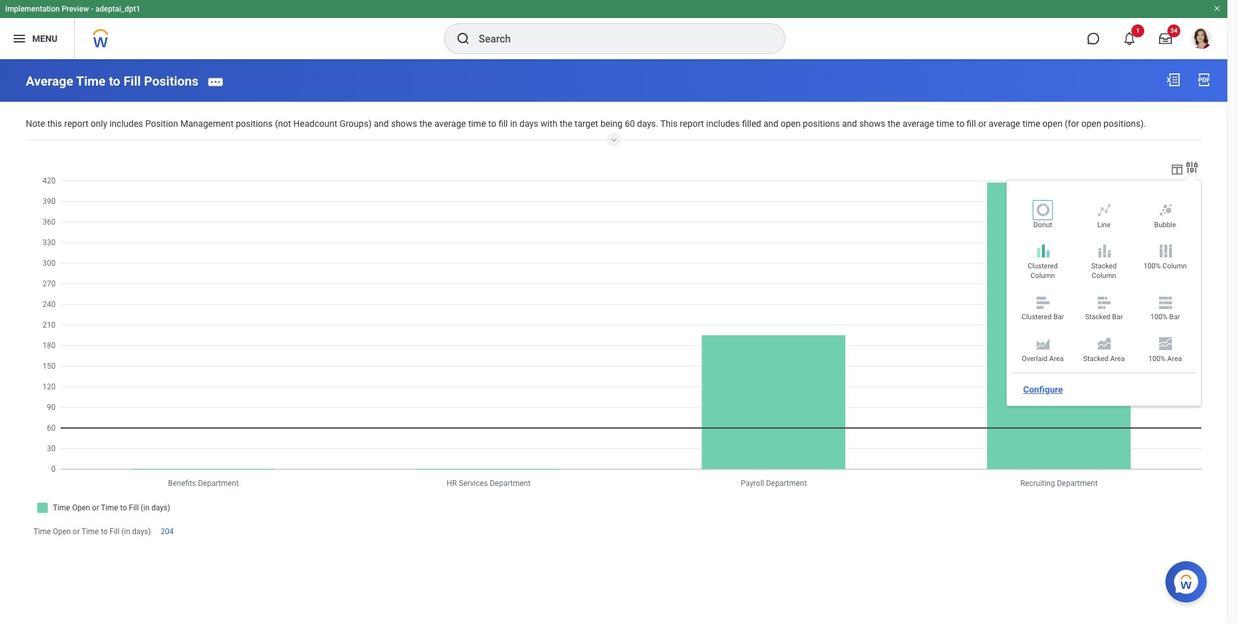 Task type: locate. For each thing, give the bounding box(es) containing it.
2 horizontal spatial bar
[[1169, 313, 1180, 322]]

overlaid area button
[[1015, 336, 1070, 368]]

open left (for
[[1043, 118, 1063, 129]]

stacked area
[[1083, 355, 1125, 363]]

stacked down stacked bar icon
[[1085, 313, 1111, 322]]

2 horizontal spatial column
[[1162, 262, 1187, 271]]

bubble button
[[1138, 202, 1193, 234]]

line image
[[1096, 202, 1112, 218]]

area down 100% area icon
[[1167, 355, 1182, 363]]

column for clustered column
[[1031, 272, 1055, 280]]

2 open from the left
[[1043, 118, 1063, 129]]

2 average from the left
[[903, 118, 934, 129]]

2 bar from the left
[[1112, 313, 1123, 322]]

1 horizontal spatial column
[[1092, 272, 1116, 280]]

1 open from the left
[[781, 118, 801, 129]]

0 horizontal spatial and
[[374, 118, 389, 129]]

100% down 100% area icon
[[1149, 355, 1166, 363]]

2 the from the left
[[560, 118, 572, 129]]

implementation
[[5, 5, 60, 14]]

open right (for
[[1081, 118, 1101, 129]]

note
[[26, 118, 45, 129]]

2 fill from the left
[[967, 118, 976, 129]]

includes left filled
[[706, 118, 740, 129]]

Search Workday  search field
[[479, 24, 758, 53]]

0 horizontal spatial average
[[434, 118, 466, 129]]

3 area from the left
[[1167, 355, 1182, 363]]

100% column image
[[1158, 244, 1173, 259]]

fill left (in
[[110, 528, 119, 537]]

clustered column image
[[1035, 244, 1051, 259]]

position
[[145, 118, 178, 129]]

2 includes from the left
[[706, 118, 740, 129]]

report right this
[[64, 118, 88, 129]]

1 horizontal spatial bar
[[1112, 313, 1123, 322]]

100% down 100% column "image"
[[1144, 262, 1161, 271]]

shows
[[391, 118, 417, 129], [859, 118, 885, 129]]

column for stacked column
[[1092, 272, 1116, 280]]

includes right only
[[110, 118, 143, 129]]

clustered
[[1028, 262, 1058, 271], [1022, 313, 1052, 322]]

1 horizontal spatial report
[[680, 118, 704, 129]]

column inside clustered column
[[1031, 272, 1055, 280]]

0 horizontal spatial fill
[[110, 528, 119, 537]]

0 vertical spatial or
[[978, 118, 987, 129]]

1 horizontal spatial fill
[[123, 73, 141, 89]]

or
[[978, 118, 987, 129], [73, 528, 80, 537]]

bar up "overlaid area" button
[[1053, 313, 1064, 322]]

menu button
[[0, 18, 74, 59]]

clustered for bar
[[1022, 313, 1052, 322]]

bar for stacked bar
[[1112, 313, 1123, 322]]

1 vertical spatial clustered
[[1022, 313, 1052, 322]]

stacked down stacked column 'icon'
[[1091, 262, 1117, 271]]

1 vertical spatial stacked
[[1085, 313, 1111, 322]]

area
[[1049, 355, 1064, 363], [1110, 355, 1125, 363], [1167, 355, 1182, 363]]

100% for 100% area
[[1149, 355, 1166, 363]]

bar down 100% bar icon
[[1169, 313, 1180, 322]]

2 horizontal spatial average
[[989, 118, 1020, 129]]

100% area button
[[1138, 336, 1193, 368]]

fill
[[123, 73, 141, 89], [110, 528, 119, 537]]

1 horizontal spatial includes
[[706, 118, 740, 129]]

100% down 100% bar icon
[[1150, 313, 1168, 322]]

overlaid area image
[[1035, 336, 1051, 352]]

0 horizontal spatial includes
[[110, 118, 143, 129]]

0 horizontal spatial area
[[1049, 355, 1064, 363]]

being
[[600, 118, 623, 129]]

60
[[625, 118, 635, 129]]

time
[[468, 118, 486, 129], [936, 118, 954, 129], [1023, 118, 1040, 129]]

notifications large image
[[1123, 32, 1136, 45]]

clustered inside button
[[1028, 262, 1058, 271]]

2 horizontal spatial and
[[842, 118, 857, 129]]

the
[[419, 118, 432, 129], [560, 118, 572, 129], [888, 118, 900, 129]]

1 positions from the left
[[236, 118, 273, 129]]

clustered bar
[[1022, 313, 1064, 322]]

stacked for stacked bar
[[1085, 313, 1111, 322]]

and
[[374, 118, 389, 129], [763, 118, 778, 129], [842, 118, 857, 129]]

area for 100% area
[[1167, 355, 1182, 363]]

time
[[76, 73, 106, 89], [34, 528, 51, 537], [81, 528, 99, 537]]

stacked bar
[[1085, 313, 1123, 322]]

2 report from the left
[[680, 118, 704, 129]]

1 horizontal spatial open
[[1043, 118, 1063, 129]]

this
[[47, 118, 62, 129]]

1 includes from the left
[[110, 118, 143, 129]]

configure
[[1023, 384, 1063, 395]]

2 vertical spatial 100%
[[1149, 355, 1166, 363]]

stacked down stacked area image
[[1083, 355, 1109, 363]]

0 horizontal spatial shows
[[391, 118, 417, 129]]

search image
[[456, 31, 471, 46]]

bar
[[1053, 313, 1064, 322], [1112, 313, 1123, 322], [1169, 313, 1180, 322]]

clustered down clustered column image
[[1028, 262, 1058, 271]]

includes
[[110, 118, 143, 129], [706, 118, 740, 129]]

100% for 100% column
[[1144, 262, 1161, 271]]

clustered down clustered bar icon
[[1022, 313, 1052, 322]]

area down overlaid area icon
[[1049, 355, 1064, 363]]

clustered inside button
[[1022, 313, 1052, 322]]

100%
[[1144, 262, 1161, 271], [1150, 313, 1168, 322], [1149, 355, 1166, 363]]

column down 100% column "image"
[[1162, 262, 1187, 271]]

1 button
[[1115, 24, 1144, 53]]

2 horizontal spatial open
[[1081, 118, 1101, 129]]

3 bar from the left
[[1169, 313, 1180, 322]]

column
[[1162, 262, 1187, 271], [1031, 272, 1055, 280], [1092, 272, 1116, 280]]

fill left positions
[[123, 73, 141, 89]]

1 bar from the left
[[1053, 313, 1064, 322]]

100% bar image
[[1158, 295, 1173, 310]]

0 horizontal spatial column
[[1031, 272, 1055, 280]]

1 horizontal spatial the
[[560, 118, 572, 129]]

34 button
[[1151, 24, 1180, 53]]

0 vertical spatial 100%
[[1144, 262, 1161, 271]]

average
[[434, 118, 466, 129], [903, 118, 934, 129], [989, 118, 1020, 129]]

report
[[64, 118, 88, 129], [680, 118, 704, 129]]

1 area from the left
[[1049, 355, 1064, 363]]

clustered for column
[[1028, 262, 1058, 271]]

profile logan mcneil image
[[1191, 28, 1212, 52]]

0 horizontal spatial time
[[468, 118, 486, 129]]

open
[[781, 118, 801, 129], [1043, 118, 1063, 129], [1081, 118, 1101, 129]]

100% column button
[[1138, 244, 1193, 275]]

positions
[[144, 73, 198, 89]]

2 horizontal spatial time
[[1023, 118, 1040, 129]]

1 horizontal spatial fill
[[967, 118, 976, 129]]

1 horizontal spatial time
[[936, 118, 954, 129]]

100% column
[[1144, 262, 1187, 271]]

positions
[[236, 118, 273, 129], [803, 118, 840, 129]]

1 report from the left
[[64, 118, 88, 129]]

-
[[91, 5, 93, 14]]

1 shows from the left
[[391, 118, 417, 129]]

3 average from the left
[[989, 118, 1020, 129]]

1 vertical spatial or
[[73, 528, 80, 537]]

open right filled
[[781, 118, 801, 129]]

2 horizontal spatial area
[[1167, 355, 1182, 363]]

note this report only includes position management positions (not headcount groups) and shows the average time to fill in days with the target being 60 days. this report includes filled and open positions and shows the average time to fill or average time open (for open positions).
[[26, 118, 1146, 129]]

1 horizontal spatial area
[[1110, 355, 1125, 363]]

stacked column image
[[1096, 244, 1112, 259]]

days)
[[132, 528, 151, 537]]

1 horizontal spatial positions
[[803, 118, 840, 129]]

column down clustered column image
[[1031, 272, 1055, 280]]

0 horizontal spatial fill
[[498, 118, 508, 129]]

fill
[[498, 118, 508, 129], [967, 118, 976, 129]]

0 vertical spatial stacked
[[1091, 262, 1117, 271]]

this
[[660, 118, 678, 129]]

0 vertical spatial clustered
[[1028, 262, 1058, 271]]

average time to fill positions - table image
[[1170, 162, 1184, 176]]

column inside stacked column
[[1092, 272, 1116, 280]]

2 horizontal spatial the
[[888, 118, 900, 129]]

filled
[[742, 118, 761, 129]]

1 fill from the left
[[498, 118, 508, 129]]

1 horizontal spatial average
[[903, 118, 934, 129]]

column down stacked column 'icon'
[[1092, 272, 1116, 280]]

1 vertical spatial 100%
[[1150, 313, 1168, 322]]

menu
[[32, 33, 58, 44]]

1 horizontal spatial and
[[763, 118, 778, 129]]

2 and from the left
[[763, 118, 778, 129]]

bubble image
[[1158, 202, 1173, 218]]

0 horizontal spatial the
[[419, 118, 432, 129]]

0 horizontal spatial open
[[781, 118, 801, 129]]

to
[[109, 73, 120, 89], [488, 118, 496, 129], [956, 118, 964, 129], [101, 528, 108, 537]]

report right "this"
[[680, 118, 704, 129]]

3 open from the left
[[1081, 118, 1101, 129]]

stacked for stacked column
[[1091, 262, 1117, 271]]

overlaid
[[1022, 355, 1048, 363]]

close environment banner image
[[1213, 5, 1221, 12]]

2 positions from the left
[[803, 118, 840, 129]]

stacked
[[1091, 262, 1117, 271], [1085, 313, 1111, 322], [1083, 355, 1109, 363]]

2 area from the left
[[1110, 355, 1125, 363]]

100% bar button
[[1138, 295, 1193, 326]]

100% area
[[1149, 355, 1182, 363]]

area down stacked area image
[[1110, 355, 1125, 363]]

0 horizontal spatial bar
[[1053, 313, 1064, 322]]

bar up stacked area button
[[1112, 313, 1123, 322]]

1 horizontal spatial shows
[[859, 118, 885, 129]]

0 horizontal spatial positions
[[236, 118, 273, 129]]

0 horizontal spatial report
[[64, 118, 88, 129]]

2 vertical spatial stacked
[[1083, 355, 1109, 363]]

204
[[161, 528, 174, 537]]

implementation preview -   adeptai_dpt1
[[5, 5, 140, 14]]

1 horizontal spatial or
[[978, 118, 987, 129]]

configure button
[[1018, 380, 1068, 400]]

1
[[1136, 27, 1140, 34]]



Task type: vqa. For each thing, say whether or not it's contained in the screenshot.
main content
no



Task type: describe. For each thing, give the bounding box(es) containing it.
100% area image
[[1158, 336, 1173, 352]]

only
[[91, 118, 107, 129]]

stacked bar button
[[1077, 295, 1131, 326]]

2 shows from the left
[[859, 118, 885, 129]]

inbox large image
[[1159, 32, 1172, 45]]

stacked bar image
[[1096, 295, 1112, 310]]

configure and view chart data image
[[1184, 160, 1200, 175]]

(in
[[121, 528, 130, 537]]

2 time from the left
[[936, 118, 954, 129]]

donut image
[[1035, 202, 1051, 218]]

preview
[[62, 5, 89, 14]]

clustered column button
[[1015, 244, 1070, 285]]

view printable version (pdf) image
[[1196, 72, 1212, 88]]

clustered bar image
[[1035, 295, 1051, 310]]

donut
[[1033, 221, 1052, 229]]

time left open
[[34, 528, 51, 537]]

headcount
[[293, 118, 337, 129]]

overlaid area
[[1022, 355, 1064, 363]]

adeptai_dpt1
[[95, 5, 140, 14]]

average time to fill positions main content
[[0, 59, 1227, 564]]

3 time from the left
[[1023, 118, 1040, 129]]

management
[[180, 118, 234, 129]]

100% bar
[[1150, 313, 1180, 322]]

groups)
[[340, 118, 372, 129]]

stacked column
[[1091, 262, 1117, 280]]

in
[[510, 118, 517, 129]]

1 time from the left
[[468, 118, 486, 129]]

bar for clustered bar
[[1053, 313, 1064, 322]]

time right average
[[76, 73, 106, 89]]

with
[[541, 118, 557, 129]]

average time to fill positions link
[[26, 73, 198, 89]]

line
[[1097, 221, 1111, 229]]

menu banner
[[0, 0, 1227, 59]]

area for overlaid area
[[1049, 355, 1064, 363]]

line button
[[1077, 202, 1131, 234]]

1 and from the left
[[374, 118, 389, 129]]

open
[[53, 528, 71, 537]]

bar for 100% bar
[[1169, 313, 1180, 322]]

donut button
[[1015, 202, 1070, 234]]

1 average from the left
[[434, 118, 466, 129]]

1 vertical spatial fill
[[110, 528, 119, 537]]

area for stacked area
[[1110, 355, 1125, 363]]

stacked area button
[[1077, 336, 1131, 368]]

stacked for stacked area
[[1083, 355, 1109, 363]]

(for
[[1065, 118, 1079, 129]]

bubble
[[1154, 221, 1176, 229]]

positions).
[[1104, 118, 1146, 129]]

204 button
[[161, 527, 176, 537]]

clustered bar button
[[1015, 295, 1070, 326]]

0 horizontal spatial or
[[73, 528, 80, 537]]

stacked column button
[[1077, 244, 1131, 285]]

average time to fill positions
[[26, 73, 198, 89]]

justify image
[[12, 31, 27, 46]]

export to excel image
[[1166, 72, 1181, 88]]

target
[[575, 118, 598, 129]]

3 and from the left
[[842, 118, 857, 129]]

days.
[[637, 118, 658, 129]]

column for 100% column
[[1162, 262, 1187, 271]]

(not
[[275, 118, 291, 129]]

100% for 100% bar
[[1150, 313, 1168, 322]]

chevron up image
[[606, 134, 621, 147]]

0 vertical spatial fill
[[123, 73, 141, 89]]

average
[[26, 73, 73, 89]]

time open or time to fill (in days)
[[34, 528, 151, 537]]

clustered column
[[1028, 262, 1058, 280]]

3 the from the left
[[888, 118, 900, 129]]

stacked area image
[[1096, 336, 1112, 352]]

1 the from the left
[[419, 118, 432, 129]]

34
[[1170, 27, 1178, 34]]

time right open
[[81, 528, 99, 537]]

days
[[519, 118, 538, 129]]



